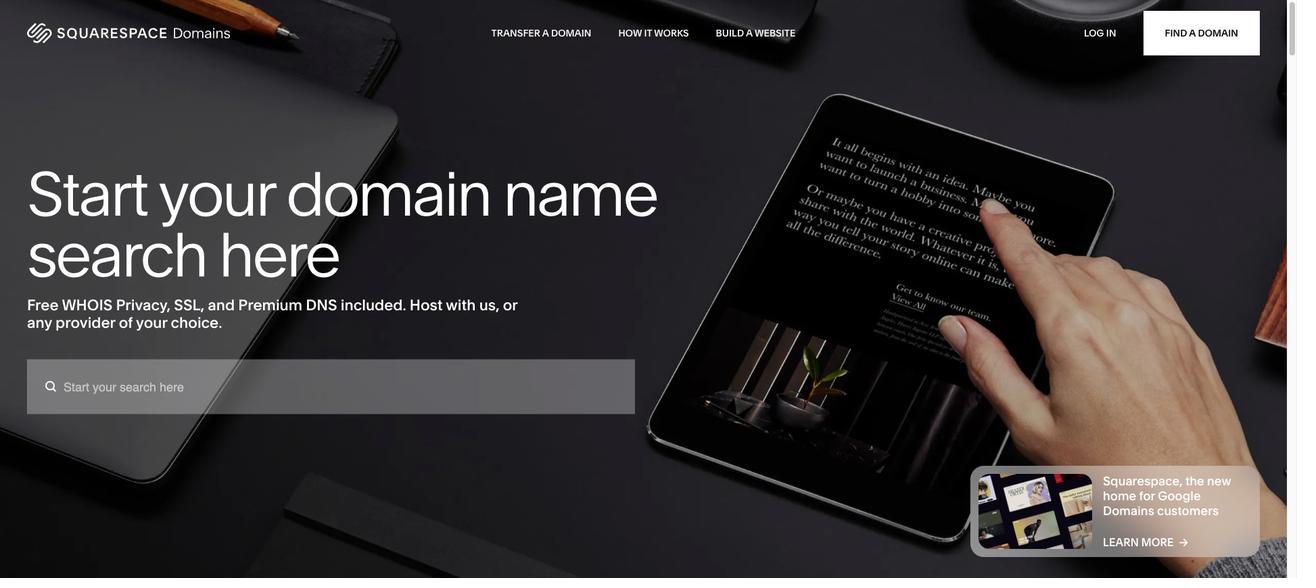 Task type: describe. For each thing, give the bounding box(es) containing it.
a for find
[[1190, 27, 1196, 39]]

domains
[[1104, 503, 1155, 519]]

premium
[[238, 296, 303, 314]]

how
[[619, 27, 642, 39]]

free
[[27, 296, 59, 314]]

us,
[[480, 296, 500, 314]]

privacy,
[[116, 296, 171, 314]]

log in
[[1085, 27, 1117, 39]]

with
[[446, 296, 476, 314]]

domain for start
[[286, 157, 491, 231]]

log
[[1085, 27, 1105, 39]]

squarespace logo link
[[27, 18, 492, 48]]

dns
[[306, 296, 337, 314]]

name
[[503, 157, 657, 231]]

learn
[[1104, 536, 1139, 549]]

0 vertical spatial your
[[158, 157, 274, 231]]

find a domain
[[1166, 27, 1239, 39]]

build a website link
[[716, 27, 796, 39]]

or
[[503, 296, 518, 314]]

in
[[1107, 27, 1117, 39]]

log in link
[[1085, 27, 1117, 39]]

here
[[219, 217, 339, 292]]

transfer
[[492, 27, 541, 39]]

find
[[1166, 27, 1188, 39]]

learn more →
[[1104, 536, 1189, 549]]



Task type: locate. For each thing, give the bounding box(es) containing it.
a for build
[[746, 27, 753, 39]]

the
[[1186, 474, 1205, 490]]

1 horizontal spatial domain
[[551, 27, 592, 39]]

domain
[[551, 27, 592, 39], [1199, 27, 1239, 39], [286, 157, 491, 231]]

host
[[410, 296, 443, 314]]

more
[[1142, 536, 1174, 549]]

google
[[1159, 489, 1201, 504]]

whois
[[62, 296, 113, 314]]

2 horizontal spatial domain
[[1199, 27, 1239, 39]]

start
[[27, 157, 147, 231]]

works
[[654, 27, 689, 39]]

provider
[[56, 314, 115, 332]]

build
[[716, 27, 744, 39]]

domain for find
[[1199, 27, 1239, 39]]

2 horizontal spatial a
[[1190, 27, 1196, 39]]

choice.
[[171, 314, 222, 332]]

for
[[1140, 489, 1156, 504]]

Start your search here text field
[[27, 359, 635, 415]]

customers
[[1158, 503, 1219, 519]]

transfer a domain link
[[492, 27, 592, 39]]

domain for transfer
[[551, 27, 592, 39]]

new
[[1208, 474, 1232, 490]]

and
[[208, 296, 235, 314]]

your
[[158, 157, 274, 231], [136, 314, 167, 332]]

1 vertical spatial your
[[136, 314, 167, 332]]

→
[[1180, 536, 1189, 549]]

0 horizontal spatial domain
[[286, 157, 491, 231]]

squarespace,
[[1104, 474, 1183, 490]]

transfer a domain
[[492, 27, 592, 39]]

search
[[27, 217, 206, 292]]

0 horizontal spatial a
[[543, 27, 549, 39]]

domain inside 'link'
[[1199, 27, 1239, 39]]

2 a from the left
[[746, 27, 753, 39]]

how it works
[[619, 27, 689, 39]]

a
[[543, 27, 549, 39], [746, 27, 753, 39], [1190, 27, 1196, 39]]

included.
[[341, 296, 406, 314]]

squarespace logo image
[[27, 23, 230, 43]]

find a domain link
[[1144, 11, 1261, 55]]

domain inside start your domain name search here free whois privacy, ssl, and premium dns included. host with us, or any provider of your choice.
[[286, 157, 491, 231]]

of
[[119, 314, 133, 332]]

1 a from the left
[[543, 27, 549, 39]]

how it works link
[[619, 27, 689, 39]]

1 horizontal spatial a
[[746, 27, 753, 39]]

a right find
[[1190, 27, 1196, 39]]

it
[[644, 27, 652, 39]]

ssl,
[[174, 296, 204, 314]]

build a website
[[716, 27, 796, 39]]

a right build
[[746, 27, 753, 39]]

squarespace, the new home for google domains customers
[[1104, 474, 1232, 519]]

home
[[1104, 489, 1137, 504]]

3 a from the left
[[1190, 27, 1196, 39]]

a for transfer
[[543, 27, 549, 39]]

a inside 'link'
[[1190, 27, 1196, 39]]

start your domain name search here free whois privacy, ssl, and premium dns included. host with us, or any provider of your choice.
[[27, 157, 657, 332]]

a right transfer
[[543, 27, 549, 39]]

any
[[27, 314, 52, 332]]

website
[[755, 27, 796, 39]]



Task type: vqa. For each thing, say whether or not it's contained in the screenshot.
3rd Former price: $20/yr Element from the bottom
no



